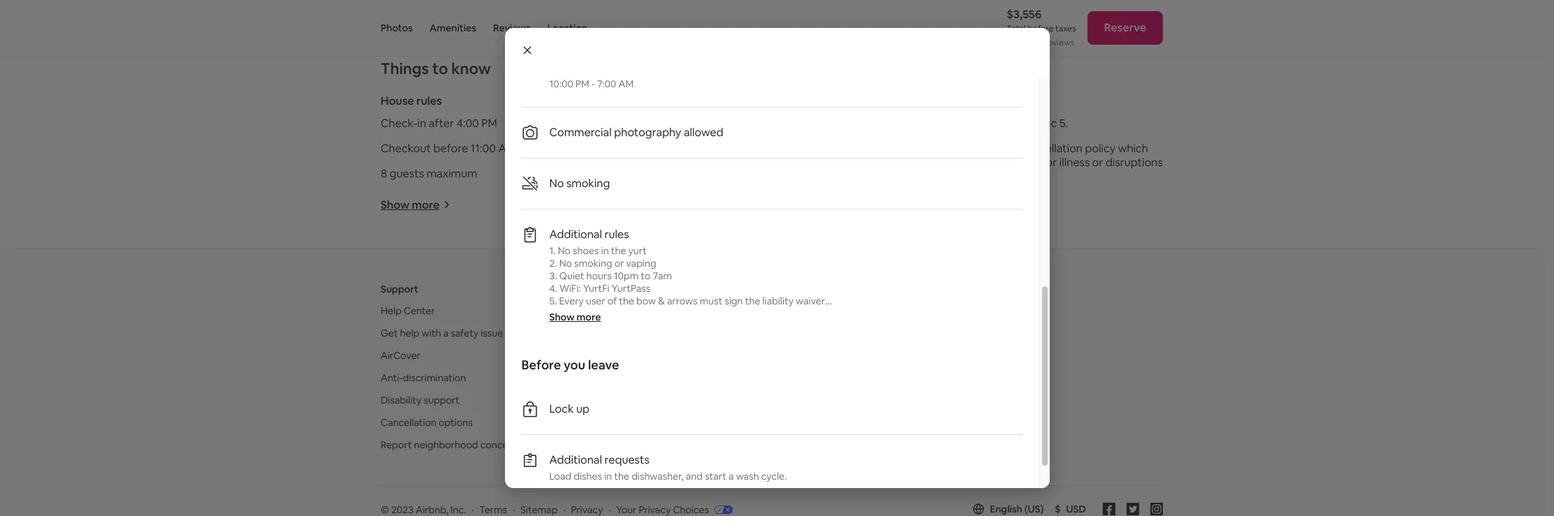 Task type: describe. For each thing, give the bounding box(es) containing it.
0 vertical spatial guests
[[390, 166, 424, 181]]

help inside the additional rules 1. no shoes in the yurt 2. no smoking or vaping 3. quiet hours 10pm to 7am 4. wifi: yurtfi yurtpass 5. every user of the bow & arrows must sign the liability waiver 6. be bear aware - do not leave food outside 7. cameras are outside only. no coverage for hot tub 8. no illegal substances, activities, fireworks 9. no glass around hot tub 10. keep the hot tub cover on when not in use. 11. no smoking or vaping inside the yurt. 12. respect local wildlife and avoid attracting wild animals. 13. notify the host of any damages or issues during your stay. 14. strictly follow check-in and check-out times, unless arranged otherwise with the host. 15. ensure the correct number of guests is listed in the reservation. we respectfully request that guests remove their shoes before entering the yurt to help keep the space nice and clean. skyline cabin / yurt is child-friendly but not childproof, so please keep that in mind. basics/supplies provided (please make sure to bring
[[923, 446, 942, 458]]

keep
[[564, 358, 587, 370]]

& inside the additional rules 1. no shoes in the yurt 2. no smoking or vaping 3. quiet hours 10pm to 7am 4. wifi: yurtfi yurtpass 5. every user of the bow & arrows must sign the liability waiver 6. be bear aware - do not leave food outside 7. cameras are outside only. no coverage for hot tub 8. no illegal substances, activities, fireworks 9. no glass around hot tub 10. keep the hot tub cover on when not in use. 11. no smoking or vaping inside the yurt. 12. respect local wildlife and avoid attracting wild animals. 13. notify the host of any damages or issues during your stay. 14. strictly follow check-in and check-out times, unless arranged otherwise with the host. 15. ensure the correct number of guests is listed in the reservation. we respectfully request that guests remove their shoes before entering the yurt to help keep the space nice and clean. skyline cabin / yurt is child-friendly but not childproof, so please keep that in mind. basics/supplies provided (please make sure to bring
[[658, 295, 665, 307]]

are
[[600, 320, 615, 333]]

the up "10pm"
[[611, 245, 626, 257]]

review
[[910, 141, 946, 156]]

rules for house
[[417, 94, 442, 108]]

out
[[717, 408, 732, 421]]

pool/hot
[[645, 141, 690, 156]]

1 vertical spatial hot
[[633, 345, 650, 358]]

damages
[[662, 395, 704, 408]]

issue
[[481, 327, 503, 339]]

policy inside review the host's full cancellation policy which applies even if you cancel for illness or disruptions caused by covid-19.
[[1085, 141, 1116, 156]]

disruptions
[[1106, 155, 1163, 170]]

5. inside the additional rules 1. no shoes in the yurt 2. no smoking or vaping 3. quiet hours 10pm to 7am 4. wifi: yurtfi yurtpass 5. every user of the bow & arrows must sign the liability waiver 6. be bear aware - do not leave food outside 7. cameras are outside only. no coverage for hot tub 8. no illegal substances, activities, fireworks 9. no glass around hot tub 10. keep the hot tub cover on when not in use. 11. no smoking or vaping inside the yurt. 12. respect local wildlife and avoid attracting wild animals. 13. notify the host of any damages or issues during your stay. 14. strictly follow check-in and check-out times, unless arranged otherwise with the host. 15. ensure the correct number of guests is listed in the reservation. we respectfully request that guests remove their shoes before entering the yurt to help keep the space nice and clean. skyline cabin / yurt is child-friendly but not childproof, so please keep that in mind. basics/supplies provided (please make sure to bring
[[550, 295, 557, 307]]

show more button down by
[[910, 200, 980, 215]]

follow
[[598, 408, 625, 421]]

safety & property
[[645, 94, 739, 108]]

1 vertical spatial guests
[[698, 421, 728, 433]]

1 horizontal spatial outside
[[713, 307, 747, 320]]

report neighborhood concern
[[381, 439, 517, 451]]

help
[[381, 305, 402, 317]]

otherwise
[[837, 408, 882, 421]]

the right entering
[[873, 446, 888, 458]]

skyline
[[550, 484, 581, 496]]

airbnb
[[644, 305, 674, 317]]

the left "yurt."
[[690, 370, 705, 383]]

0 horizontal spatial shoes
[[573, 245, 599, 257]]

1 check- from the left
[[627, 408, 657, 421]]

2 vertical spatial smoking
[[577, 370, 615, 383]]

more inside button
[[577, 311, 601, 324]]

before up maximum
[[434, 141, 468, 156]]

1 vertical spatial am
[[498, 141, 516, 156]]

8
[[381, 166, 387, 181]]

and inside additional requests load dishes in the dishwasher, and start a wash cycle.
[[686, 470, 703, 483]]

get help with a safety issue
[[381, 327, 503, 339]]

14.
[[550, 408, 562, 421]]

1 horizontal spatial that
[[902, 484, 920, 496]]

disability
[[381, 394, 422, 407]]

additional for rules
[[550, 227, 602, 242]]

gate
[[763, 141, 787, 156]]

dishes
[[574, 470, 602, 483]]

wild
[[752, 383, 770, 395]]

support
[[381, 283, 419, 295]]

0 vertical spatial policy
[[978, 94, 1010, 108]]

a for safety
[[443, 327, 449, 339]]

cancel
[[1006, 155, 1040, 170]]

not
[[746, 484, 766, 496]]

user
[[586, 295, 606, 307]]

1 horizontal spatial 5.
[[1060, 116, 1069, 131]]

1 vertical spatial of
[[633, 395, 642, 408]]

the right sign
[[745, 295, 761, 307]]

1 vertical spatial shoes
[[772, 446, 798, 458]]

(please
[[680, 509, 713, 516]]

in left mind.
[[923, 484, 930, 496]]

show down 8
[[381, 198, 410, 212]]

no down airbnb your home on the bottom
[[675, 320, 688, 333]]

terms
[[480, 504, 507, 516]]

respect
[[564, 383, 601, 395]]

privacy inside the your privacy choices link
[[639, 504, 671, 516]]

0 vertical spatial tub
[[692, 141, 710, 156]]

19.
[[1004, 169, 1017, 184]]

navigate to twitter image
[[1127, 503, 1140, 516]]

0 horizontal spatial tub
[[652, 345, 669, 358]]

$3,556
[[1007, 7, 1042, 22]]

the left space
[[969, 446, 984, 458]]

reviews
[[493, 22, 531, 34]]

to right entering
[[911, 446, 920, 458]]

inside
[[661, 370, 687, 383]]

0 vertical spatial &
[[682, 94, 689, 108]]

0 vertical spatial your
[[676, 305, 696, 317]]

no right 9.
[[559, 345, 572, 358]]

navigate to instagram image
[[1151, 503, 1163, 516]]

the right up
[[593, 395, 609, 408]]

additional rules 1. no shoes in the yurt 2. no smoking or vaping 3. quiet hours 10pm to 7am 4. wifi: yurtfi yurtpass 5. every user of the bow & arrows must sign the liability waiver 6. be bear aware - do not leave food outside 7. cameras are outside only. no coverage for hot tub 8. no illegal substances, activities, fireworks 9. no glass around hot tub 10. keep the hot tub cover on when not in use. 11. no smoking or vaping inside the yurt. 12. respect local wildlife and avoid attracting wild animals. 13. notify the host of any damages or issues during your stay. 14. strictly follow check-in and check-out times, unless arranged otherwise with the host. 15. ensure the correct number of guests is listed in the reservation. we respectfully request that guests remove their shoes before entering the yurt to help keep the space nice and clean. skyline cabin / yurt is child-friendly but not childproof, so please keep that in mind. basics/supplies provided (please make sure to bring 
[[550, 227, 1024, 516]]

/
[[611, 484, 615, 496]]

show more button down 8 guests maximum
[[381, 198, 451, 212]]

arrows
[[667, 295, 698, 307]]

7am
[[653, 270, 672, 282]]

©
[[381, 504, 389, 516]]

0 horizontal spatial not
[[646, 307, 662, 320]]

check-
[[381, 116, 418, 131]]

0 vertical spatial cancellation
[[935, 116, 997, 131]]

the left the hot
[[589, 358, 604, 370]]

2 check- from the left
[[686, 408, 717, 421]]

before
[[522, 357, 561, 373]]

before up full
[[999, 116, 1034, 131]]

around
[[599, 345, 631, 358]]

english (us) button
[[973, 503, 1044, 516]]

sign
[[725, 295, 743, 307]]

1 vertical spatial yurt
[[890, 446, 908, 458]]

aircover link
[[381, 349, 421, 362]]

when
[[683, 358, 708, 370]]

issues
[[718, 395, 745, 408]]

show more inside house rules dialog
[[550, 311, 601, 324]]

your privacy choices
[[616, 504, 709, 516]]

·
[[472, 504, 474, 516]]

unless
[[764, 408, 792, 421]]

or left out
[[706, 395, 716, 408]]

10pm
[[614, 270, 639, 282]]

tub inside the additional rules 1. no shoes in the yurt 2. no smoking or vaping 3. quiet hours 10pm to 7am 4. wifi: yurtfi yurtpass 5. every user of the bow & arrows must sign the liability waiver 6. be bear aware - do not leave food outside 7. cameras are outside only. no coverage for hot tub 8. no illegal substances, activities, fireworks 9. no glass around hot tub 10. keep the hot tub cover on when not in use. 11. no smoking or vaping inside the yurt. 12. respect local wildlife and avoid attracting wild animals. 13. notify the host of any damages or issues during your stay. 14. strictly follow check-in and check-out times, unless arranged otherwise with the host. 15. ensure the correct number of guests is listed in the reservation. we respectfully request that guests remove their shoes before entering the yurt to help keep the space nice and clean. skyline cabin / yurt is child-friendly but not childproof, so please keep that in mind. basics/supplies provided (please make sure to bring
[[624, 358, 640, 370]]

things to know
[[381, 59, 491, 78]]

device
[[786, 116, 820, 131]]

entering
[[833, 446, 871, 458]]

cover
[[642, 358, 667, 370]]

glass
[[574, 345, 597, 358]]

7.
[[550, 320, 556, 333]]

show more down pool/hot
[[645, 198, 704, 212]]

12.
[[550, 383, 561, 395]]

before inside the additional rules 1. no shoes in the yurt 2. no smoking or vaping 3. quiet hours 10pm to 7am 4. wifi: yurtfi yurtpass 5. every user of the bow & arrows must sign the liability waiver 6. be bear aware - do not leave food outside 7. cameras are outside only. no coverage for hot tub 8. no illegal substances, activities, fireworks 9. no glass around hot tub 10. keep the hot tub cover on when not in use. 11. no smoking or vaping inside the yurt. 12. respect local wildlife and avoid attracting wild animals. 13. notify the host of any damages or issues during your stay. 14. strictly follow check-in and check-out times, unless arranged otherwise with the host. 15. ensure the correct number of guests is listed in the reservation. we respectfully request that guests remove their shoes before entering the yurt to help keep the space nice and clean. skyline cabin / yurt is child-friendly but not childproof, so please keep that in mind. basics/supplies provided (please make sure to bring
[[800, 446, 830, 458]]

know
[[451, 59, 491, 78]]

reviews
[[1045, 37, 1075, 48]]

review the host's full cancellation policy which applies even if you cancel for illness or disruptions caused by covid-19.
[[910, 141, 1163, 184]]

cameras
[[558, 320, 598, 333]]

the left bow
[[619, 295, 634, 307]]

support
[[424, 394, 460, 407]]

the right listed
[[775, 421, 790, 433]]

before inside '$3,556 total before taxes 16 reviews'
[[1028, 23, 1054, 34]]

hot
[[607, 358, 622, 370]]

attracting
[[705, 383, 750, 395]]

disability support
[[381, 394, 460, 407]]

cancellation inside review the host's full cancellation policy which applies even if you cancel for illness or disruptions caused by covid-19.
[[1021, 141, 1083, 156]]

times,
[[734, 408, 762, 421]]

camera/recording
[[690, 116, 783, 131]]

concern
[[480, 439, 517, 451]]

child-
[[647, 484, 680, 496]]

to right sure
[[763, 509, 773, 516]]

home
[[698, 305, 724, 317]]

property
[[692, 94, 739, 108]]

which
[[1118, 141, 1149, 156]]

animals.
[[772, 383, 808, 395]]

report neighborhood concern link
[[381, 439, 517, 451]]

navigate to facebook image
[[1103, 503, 1116, 516]]

no down the commercial
[[550, 176, 564, 191]]

load
[[550, 470, 572, 483]]

quiet
[[559, 270, 585, 282]]

0 horizontal spatial keep
[[877, 484, 900, 496]]

cancellation policy
[[910, 94, 1010, 108]]

free cancellation before dec 5.
[[910, 116, 1069, 131]]

1 horizontal spatial keep
[[944, 446, 966, 458]]

0 horizontal spatial of
[[608, 295, 617, 307]]

1 horizontal spatial tub
[[769, 320, 786, 333]]

sitemap link
[[521, 504, 558, 516]]

disability support link
[[381, 394, 460, 407]]

aware
[[596, 307, 624, 320]]

airbnb,
[[416, 504, 449, 516]]



Task type: vqa. For each thing, say whether or not it's contained in the screenshot.
Room Button
no



Task type: locate. For each thing, give the bounding box(es) containing it.
to left 7am
[[641, 270, 651, 282]]

4:00
[[457, 116, 479, 131]]

you
[[985, 155, 1004, 170], [564, 357, 586, 373]]

the left if
[[949, 141, 966, 156]]

provided
[[630, 509, 678, 516]]

wash
[[736, 470, 759, 483]]

amenities button
[[430, 0, 477, 56]]

0 horizontal spatial for
[[735, 320, 748, 333]]

0 horizontal spatial policy
[[978, 94, 1010, 108]]

0 vertical spatial additional
[[550, 227, 602, 242]]

cancellation up free
[[910, 94, 976, 108]]

must
[[700, 295, 723, 307]]

0 horizontal spatial a
[[443, 327, 449, 339]]

show inside house rules dialog
[[550, 311, 575, 324]]

vaping up "yurtpass"
[[626, 257, 657, 270]]

2 vertical spatial of
[[686, 421, 695, 433]]

for inside review the host's full cancellation policy which applies even if you cancel for illness or disruptions caused by covid-19.
[[1042, 155, 1057, 170]]

for left illness
[[1042, 155, 1057, 170]]

or up host
[[617, 370, 627, 383]]

show down pool/hot
[[645, 198, 674, 212]]

help center link
[[381, 305, 435, 317]]

$ usd
[[1055, 503, 1087, 516]]

show more down "caused"
[[910, 200, 969, 215]]

11:00
[[471, 141, 496, 156]]

additional for requests
[[550, 453, 602, 467]]

cancellation down disability
[[381, 416, 437, 429]]

pm right 10:00
[[576, 78, 589, 90]]

0 vertical spatial is
[[730, 421, 737, 433]]

the left host.
[[906, 408, 921, 421]]

am right '7:00'
[[619, 78, 634, 90]]

1 horizontal spatial policy
[[1085, 141, 1116, 156]]

1 horizontal spatial help
[[923, 446, 942, 458]]

0 vertical spatial keep
[[944, 446, 966, 458]]

5. right dec
[[1060, 116, 1069, 131]]

and up friendly at left
[[686, 470, 703, 483]]

friendly
[[680, 484, 723, 496]]

1 vertical spatial smoking
[[574, 257, 613, 270]]

but
[[725, 484, 744, 496]]

more down by
[[941, 200, 969, 215]]

safety
[[645, 94, 679, 108]]

show more button down every
[[550, 310, 601, 324]]

rules up "10pm"
[[605, 227, 629, 242]]

0 vertical spatial 5.
[[1060, 116, 1069, 131]]

tub down the liability in the bottom of the page
[[769, 320, 786, 333]]

0 vertical spatial of
[[608, 295, 617, 307]]

outside up fireworks
[[713, 307, 747, 320]]

show more button
[[381, 198, 451, 212], [645, 198, 715, 212], [910, 200, 980, 215], [550, 310, 601, 324]]

basics/supplies
[[550, 509, 628, 516]]

0 horizontal spatial hot
[[633, 345, 650, 358]]

is right yurt
[[639, 484, 645, 496]]

am inside house rules dialog
[[619, 78, 634, 90]]

1 vertical spatial with
[[884, 408, 904, 421]]

in right listed
[[765, 421, 773, 433]]

2 vertical spatial a
[[729, 470, 734, 483]]

1 horizontal spatial pm
[[576, 78, 589, 90]]

lock
[[550, 402, 574, 416]]

additional inside the additional rules 1. no shoes in the yurt 2. no smoking or vaping 3. quiet hours 10pm to 7am 4. wifi: yurtfi yurtpass 5. every user of the bow & arrows must sign the liability waiver 6. be bear aware - do not leave food outside 7. cameras are outside only. no coverage for hot tub 8. no illegal substances, activities, fireworks 9. no glass around hot tub 10. keep the hot tub cover on when not in use. 11. no smoking or vaping inside the yurt. 12. respect local wildlife and avoid attracting wild animals. 13. notify the host of any damages or issues during your stay. 14. strictly follow check-in and check-out times, unless arranged otherwise with the host. 15. ensure the correct number of guests is listed in the reservation. we respectfully request that guests remove their shoes before entering the yurt to help keep the space nice and clean. skyline cabin / yurt is child-friendly but not childproof, so please keep that in mind. basics/supplies provided (please make sure to bring
[[550, 227, 602, 242]]

1 horizontal spatial for
[[1042, 155, 1057, 170]]

0 vertical spatial help
[[400, 327, 420, 339]]

1 horizontal spatial leave
[[664, 307, 687, 320]]

0 vertical spatial shoes
[[573, 245, 599, 257]]

yurt right entering
[[890, 446, 908, 458]]

taxes
[[1056, 23, 1077, 34]]

we
[[550, 446, 564, 458]]

and left avoid
[[659, 383, 676, 395]]

0 vertical spatial hot
[[750, 320, 767, 333]]

1 horizontal spatial tub
[[692, 141, 710, 156]]

you inside house rules dialog
[[564, 357, 586, 373]]

0 vertical spatial yurt
[[629, 245, 647, 257]]

help
[[400, 327, 420, 339], [923, 446, 942, 458]]

- left do
[[627, 307, 630, 320]]

fireworks
[[702, 333, 744, 345]]

1 vertical spatial cancellation
[[381, 416, 437, 429]]

0 horizontal spatial -
[[592, 78, 595, 90]]

smoking up yurtfi
[[574, 257, 613, 270]]

1 vertical spatial for
[[735, 320, 748, 333]]

2 horizontal spatial of
[[686, 421, 695, 433]]

16
[[1035, 37, 1044, 48]]

1 vertical spatial additional
[[550, 453, 602, 467]]

in up hours
[[601, 245, 609, 257]]

rules for additional
[[605, 227, 629, 242]]

0 horizontal spatial cancellation
[[935, 116, 997, 131]]

your left home in the bottom left of the page
[[676, 305, 696, 317]]

yurt up "10pm"
[[629, 245, 647, 257]]

additional up 1.
[[550, 227, 602, 242]]

5. left be
[[550, 295, 557, 307]]

0 horizontal spatial yurt
[[629, 245, 647, 257]]

2 privacy from the left
[[639, 504, 671, 516]]

check- down wildlife
[[627, 408, 657, 421]]

english
[[990, 503, 1023, 516]]

arranged
[[794, 408, 835, 421]]

keep up mind.
[[944, 446, 966, 458]]

amenities
[[430, 22, 477, 34]]

1 vertical spatial not
[[710, 358, 725, 370]]

1 horizontal spatial is
[[730, 421, 737, 433]]

a up 'but' at the left of page
[[729, 470, 734, 483]]

policy up free cancellation before dec 5. at the top right
[[978, 94, 1010, 108]]

more down user
[[577, 311, 601, 324]]

sitemap
[[521, 504, 558, 516]]

1 horizontal spatial a
[[729, 470, 734, 483]]

make
[[715, 509, 740, 516]]

in left after at the top left of page
[[418, 116, 426, 131]]

shoes up hours
[[573, 245, 599, 257]]

photography
[[614, 125, 682, 140]]

1 horizontal spatial hot
[[750, 320, 767, 333]]

1 vertical spatial a
[[443, 327, 449, 339]]

guests
[[390, 166, 424, 181], [698, 421, 728, 433], [680, 446, 710, 458]]

1 horizontal spatial with
[[884, 408, 904, 421]]

by
[[949, 169, 962, 184]]

their
[[749, 446, 770, 458]]

more for show more button under 8 guests maximum
[[412, 198, 440, 212]]

no right 1.
[[558, 245, 571, 257]]

terms link
[[480, 504, 507, 516]]

vaping
[[626, 257, 657, 270], [629, 370, 659, 383]]

15.
[[550, 421, 561, 433]]

notify
[[564, 395, 591, 408]]

2 horizontal spatial a
[[755, 141, 761, 156]]

of right user
[[608, 295, 617, 307]]

outside right are
[[617, 320, 651, 333]]

0 vertical spatial for
[[1042, 155, 1057, 170]]

vaping up any
[[629, 370, 659, 383]]

0 vertical spatial cancellation
[[910, 94, 976, 108]]

a left gate
[[755, 141, 761, 156]]

with inside the additional rules 1. no shoes in the yurt 2. no smoking or vaping 3. quiet hours 10pm to 7am 4. wifi: yurtfi yurtpass 5. every user of the bow & arrows must sign the liability waiver 6. be bear aware - do not leave food outside 7. cameras are outside only. no coverage for hot tub 8. no illegal substances, activities, fireworks 9. no glass around hot tub 10. keep the hot tub cover on when not in use. 11. no smoking or vaping inside the yurt. 12. respect local wildlife and avoid attracting wild animals. 13. notify the host of any damages or issues during your stay. 14. strictly follow check-in and check-out times, unless arranged otherwise with the host. 15. ensure the correct number of guests is listed in the reservation. we respectfully request that guests remove their shoes before entering the yurt to help keep the space nice and clean. skyline cabin / yurt is child-friendly but not childproof, so please keep that in mind. basics/supplies provided (please make sure to bring
[[884, 408, 904, 421]]

2.
[[550, 257, 557, 270]]

(us)
[[1025, 503, 1044, 516]]

1 privacy from the left
[[571, 504, 603, 516]]

additional requests load dishes in the dishwasher, and start a wash cycle.
[[550, 453, 787, 483]]

privacy down cabin
[[571, 504, 603, 516]]

yurt.
[[707, 370, 728, 383]]

1 horizontal spatial cancellation
[[1021, 141, 1083, 156]]

requests
[[605, 453, 650, 467]]

5.
[[1060, 116, 1069, 131], [550, 295, 557, 307]]

1 horizontal spatial am
[[619, 78, 634, 90]]

tub down allowed
[[692, 141, 710, 156]]

airbnb your home
[[644, 305, 724, 317]]

1 horizontal spatial privacy
[[639, 504, 671, 516]]

no right 11.
[[562, 370, 575, 383]]

more down 8 guests maximum
[[412, 198, 440, 212]]

and right any
[[667, 408, 684, 421]]

the right ensure
[[596, 421, 611, 433]]

smoking down glass
[[577, 370, 615, 383]]

pm inside house rules dialog
[[576, 78, 589, 90]]

additional up dishes on the bottom of the page
[[550, 453, 602, 467]]

show more button down pool/hot
[[645, 198, 715, 212]]

1 vertical spatial vaping
[[629, 370, 659, 383]]

number
[[649, 421, 684, 433]]

1 horizontal spatial you
[[985, 155, 1004, 170]]

report
[[381, 439, 412, 451]]

0 horizontal spatial tub
[[624, 358, 640, 370]]

in
[[418, 116, 426, 131], [601, 245, 609, 257], [727, 358, 735, 370], [657, 408, 665, 421], [765, 421, 773, 433], [605, 470, 612, 483], [923, 484, 930, 496]]

0 vertical spatial with
[[422, 327, 441, 339]]

no right the 8.
[[560, 333, 572, 345]]

space
[[986, 446, 1013, 458]]

1 horizontal spatial not
[[710, 358, 725, 370]]

- inside the additional rules 1. no shoes in the yurt 2. no smoking or vaping 3. quiet hours 10pm to 7am 4. wifi: yurtfi yurtpass 5. every user of the bow & arrows must sign the liability waiver 6. be bear aware - do not leave food outside 7. cameras are outside only. no coverage for hot tub 8. no illegal substances, activities, fireworks 9. no glass around hot tub 10. keep the hot tub cover on when not in use. 11. no smoking or vaping inside the yurt. 12. respect local wildlife and avoid attracting wild animals. 13. notify the host of any damages or issues during your stay. 14. strictly follow check-in and check-out times, unless arranged otherwise with the host. 15. ensure the correct number of guests is listed in the reservation. we respectfully request that guests remove their shoes before entering the yurt to help keep the space nice and clean. skyline cabin / yurt is child-friendly but not childproof, so please keep that in mind. basics/supplies provided (please make sure to bring
[[627, 307, 630, 320]]

food
[[690, 307, 711, 320]]

0 horizontal spatial rules
[[417, 94, 442, 108]]

keep right please on the bottom
[[877, 484, 900, 496]]

or inside review the host's full cancellation policy which applies even if you cancel for illness or disruptions caused by covid-19.
[[1093, 155, 1104, 170]]

tub right the hot
[[624, 358, 640, 370]]

privacy down child-
[[639, 504, 671, 516]]

request
[[622, 446, 657, 458]]

0 horizontal spatial that
[[659, 446, 678, 458]]

tub
[[692, 141, 710, 156], [624, 358, 640, 370]]

even
[[949, 155, 974, 170]]

0 horizontal spatial leave
[[588, 357, 619, 373]]

correct
[[613, 421, 646, 433]]

shoes right their at the left bottom
[[772, 446, 798, 458]]

cancellation
[[935, 116, 997, 131], [1021, 141, 1083, 156]]

2 vertical spatial guests
[[680, 446, 710, 458]]

for down sign
[[735, 320, 748, 333]]

wifi:
[[560, 282, 581, 295]]

1 vertical spatial that
[[902, 484, 920, 496]]

a inside additional requests load dishes in the dishwasher, and start a wash cycle.
[[729, 470, 734, 483]]

or right hours
[[615, 257, 624, 270]]

cabin
[[583, 484, 609, 496]]

0 horizontal spatial with
[[422, 327, 441, 339]]

0 horizontal spatial cancellation
[[381, 416, 437, 429]]

am right 11:00
[[498, 141, 516, 156]]

the inside review the host's full cancellation policy which applies even if you cancel for illness or disruptions caused by covid-19.
[[949, 141, 966, 156]]

0 horizontal spatial you
[[564, 357, 586, 373]]

0 vertical spatial vaping
[[626, 257, 657, 270]]

in inside additional requests load dishes in the dishwasher, and start a wash cycle.
[[605, 470, 612, 483]]

cancellation down cancellation policy
[[935, 116, 997, 131]]

more for show more button under pool/hot
[[677, 198, 704, 212]]

rules inside the additional rules 1. no shoes in the yurt 2. no smoking or vaping 3. quiet hours 10pm to 7am 4. wifi: yurtfi yurtpass 5. every user of the bow & arrows must sign the liability waiver 6. be bear aware - do not leave food outside 7. cameras are outside only. no coverage for hot tub 8. no illegal substances, activities, fireworks 9. no glass around hot tub 10. keep the hot tub cover on when not in use. 11. no smoking or vaping inside the yurt. 12. respect local wildlife and avoid attracting wild animals. 13. notify the host of any damages or issues during your stay. 14. strictly follow check-in and check-out times, unless arranged otherwise with the host. 15. ensure the correct number of guests is listed in the reservation. we respectfully request that guests remove their shoes before entering the yurt to help keep the space nice and clean. skyline cabin / yurt is child-friendly but not childproof, so please keep that in mind. basics/supplies provided (please make sure to bring
[[605, 227, 629, 242]]

1 horizontal spatial of
[[633, 395, 642, 408]]

sure
[[742, 509, 761, 516]]

checkout before 11:00 am
[[381, 141, 516, 156]]

pm right 4:00
[[482, 116, 497, 131]]

1 vertical spatial rules
[[605, 227, 629, 242]]

0 vertical spatial -
[[592, 78, 595, 90]]

leave inside the additional rules 1. no shoes in the yurt 2. no smoking or vaping 3. quiet hours 10pm to 7am 4. wifi: yurtfi yurtpass 5. every user of the bow & arrows must sign the liability waiver 6. be bear aware - do not leave food outside 7. cameras are outside only. no coverage for hot tub 8. no illegal substances, activities, fireworks 9. no glass around hot tub 10. keep the hot tub cover on when not in use. 11. no smoking or vaping inside the yurt. 12. respect local wildlife and avoid attracting wild animals. 13. notify the host of any damages or issues during your stay. 14. strictly follow check-in and check-out times, unless arranged otherwise with the host. 15. ensure the correct number of guests is listed in the reservation. we respectfully request that guests remove their shoes before entering the yurt to help keep the space nice and clean. skyline cabin / yurt is child-friendly but not childproof, so please keep that in mind. basics/supplies provided (please make sure to bring
[[664, 307, 687, 320]]

no right 2. in the left of the page
[[559, 257, 572, 270]]

cancellation for cancellation policy
[[910, 94, 976, 108]]

for inside the additional rules 1. no shoes in the yurt 2. no smoking or vaping 3. quiet hours 10pm to 7am 4. wifi: yurtfi yurtpass 5. every user of the bow & arrows must sign the liability waiver 6. be bear aware - do not leave food outside 7. cameras are outside only. no coverage for hot tub 8. no illegal substances, activities, fireworks 9. no glass around hot tub 10. keep the hot tub cover on when not in use. 11. no smoking or vaping inside the yurt. 12. respect local wildlife and avoid attracting wild animals. 13. notify the host of any damages or issues during your stay. 14. strictly follow check-in and check-out times, unless arranged otherwise with the host. 15. ensure the correct number of guests is listed in the reservation. we respectfully request that guests remove their shoes before entering the yurt to help keep the space nice and clean. skyline cabin / yurt is child-friendly but not childproof, so please keep that in mind. basics/supplies provided (please make sure to bring
[[735, 320, 748, 333]]

applies
[[910, 155, 946, 170]]

rules up check-in after 4:00 pm
[[417, 94, 442, 108]]

is left listed
[[730, 421, 737, 433]]

your privacy choices link
[[616, 504, 733, 516]]

or right illness
[[1093, 155, 1104, 170]]

your inside the additional rules 1. no shoes in the yurt 2. no smoking or vaping 3. quiet hours 10pm to 7am 4. wifi: yurtfi yurtpass 5. every user of the bow & arrows must sign the liability waiver 6. be bear aware - do not leave food outside 7. cameras are outside only. no coverage for hot tub 8. no illegal substances, activities, fireworks 9. no glass around hot tub 10. keep the hot tub cover on when not in use. 11. no smoking or vaping inside the yurt. 12. respect local wildlife and avoid attracting wild animals. 13. notify the host of any damages or issues during your stay. 14. strictly follow check-in and check-out times, unless arranged otherwise with the host. 15. ensure the correct number of guests is listed in the reservation. we respectfully request that guests remove their shoes before entering the yurt to help keep the space nice and clean. skyline cabin / yurt is child-friendly but not childproof, so please keep that in mind. basics/supplies provided (please make sure to bring
[[778, 395, 798, 408]]

1 horizontal spatial shoes
[[772, 446, 798, 458]]

and right nice
[[570, 458, 587, 471]]

in up /
[[605, 470, 612, 483]]

cancellation options link
[[381, 416, 473, 429]]

1 horizontal spatial &
[[682, 94, 689, 108]]

3.
[[550, 270, 557, 282]]

& right safety
[[682, 94, 689, 108]]

security camera/recording device
[[645, 116, 820, 131]]

0 vertical spatial am
[[619, 78, 634, 90]]

0 vertical spatial rules
[[417, 94, 442, 108]]

guests up 'remove'
[[698, 421, 728, 433]]

not right when
[[710, 358, 725, 370]]

hot down the liability in the bottom of the page
[[750, 320, 767, 333]]

0 vertical spatial that
[[659, 446, 678, 458]]

in left use.
[[727, 358, 735, 370]]

with
[[422, 327, 441, 339], [884, 408, 904, 421]]

that
[[659, 446, 678, 458], [902, 484, 920, 496]]

1 vertical spatial you
[[564, 357, 586, 373]]

show more down every
[[550, 311, 601, 324]]

tub left on
[[652, 345, 669, 358]]

anti-discrimination
[[381, 372, 466, 384]]

neighborhood
[[414, 439, 478, 451]]

in right correct
[[657, 408, 665, 421]]

leave
[[664, 307, 687, 320], [588, 357, 619, 373]]

safety
[[451, 327, 479, 339]]

show more button inside house rules dialog
[[550, 310, 601, 324]]

show more down 8 guests maximum
[[381, 198, 440, 212]]

0 horizontal spatial outside
[[617, 320, 651, 333]]

a for gate
[[755, 141, 761, 156]]

0 vertical spatial you
[[985, 155, 1004, 170]]

1 horizontal spatial cancellation
[[910, 94, 976, 108]]

0 horizontal spatial check-
[[627, 408, 657, 421]]

0 vertical spatial pm
[[576, 78, 589, 90]]

start
[[705, 470, 727, 483]]

nice
[[550, 458, 568, 471]]

that down number
[[659, 446, 678, 458]]

stay.
[[800, 395, 821, 408]]

the up yurt
[[614, 470, 630, 483]]

show down "caused"
[[910, 200, 939, 215]]

if
[[976, 155, 983, 170]]

aircover
[[381, 349, 421, 362]]

yurtpass
[[612, 282, 651, 295]]

1 vertical spatial is
[[639, 484, 645, 496]]

help right get
[[400, 327, 420, 339]]

1 vertical spatial pm
[[482, 116, 497, 131]]

0 horizontal spatial pm
[[482, 116, 497, 131]]

2 additional from the top
[[550, 453, 602, 467]]

show down every
[[550, 311, 575, 324]]

1 vertical spatial cancellation
[[1021, 141, 1083, 156]]

anti-
[[381, 372, 403, 384]]

substances,
[[602, 333, 655, 345]]

hot
[[750, 320, 767, 333], [633, 345, 650, 358]]

clean.
[[589, 458, 616, 471]]

commercial
[[550, 125, 612, 140]]

1 vertical spatial -
[[627, 307, 630, 320]]

1 horizontal spatial your
[[778, 395, 798, 408]]

dec
[[1036, 116, 1057, 131]]

more for show more button under by
[[941, 200, 969, 215]]

you inside review the host's full cancellation policy which applies even if you cancel for illness or disruptions caused by covid-19.
[[985, 155, 1004, 170]]

to left the know
[[432, 59, 448, 78]]

1 horizontal spatial -
[[627, 307, 630, 320]]

location
[[548, 22, 588, 34]]

1 additional from the top
[[550, 227, 602, 242]]

1 vertical spatial policy
[[1085, 141, 1116, 156]]

smoking down the commercial
[[567, 176, 610, 191]]

or left lock
[[789, 141, 800, 156]]

covid-
[[965, 169, 1004, 184]]

before you leave
[[522, 357, 619, 373]]

0 horizontal spatial am
[[498, 141, 516, 156]]

guests right 8
[[390, 166, 424, 181]]

more down pool/hot
[[677, 198, 704, 212]]

house rules dialog
[[505, 0, 1050, 516]]

activities,
[[658, 333, 700, 345]]

0 vertical spatial leave
[[664, 307, 687, 320]]

additional inside additional requests load dishes in the dishwasher, and start a wash cycle.
[[550, 453, 602, 467]]

guests up start
[[680, 446, 710, 458]]

0 horizontal spatial is
[[639, 484, 645, 496]]

0 vertical spatial a
[[755, 141, 761, 156]]

that left mind.
[[902, 484, 920, 496]]

1 vertical spatial tub
[[624, 358, 640, 370]]

the inside additional requests load dishes in the dishwasher, and start a wash cycle.
[[614, 470, 630, 483]]

hot right around at the bottom
[[633, 345, 650, 358]]

cancellation for cancellation options
[[381, 416, 437, 429]]

0 vertical spatial smoking
[[567, 176, 610, 191]]

yurt
[[617, 484, 636, 496]]

1 vertical spatial keep
[[877, 484, 900, 496]]

1 vertical spatial 5.
[[550, 295, 557, 307]]

8 guests maximum
[[381, 166, 478, 181]]



